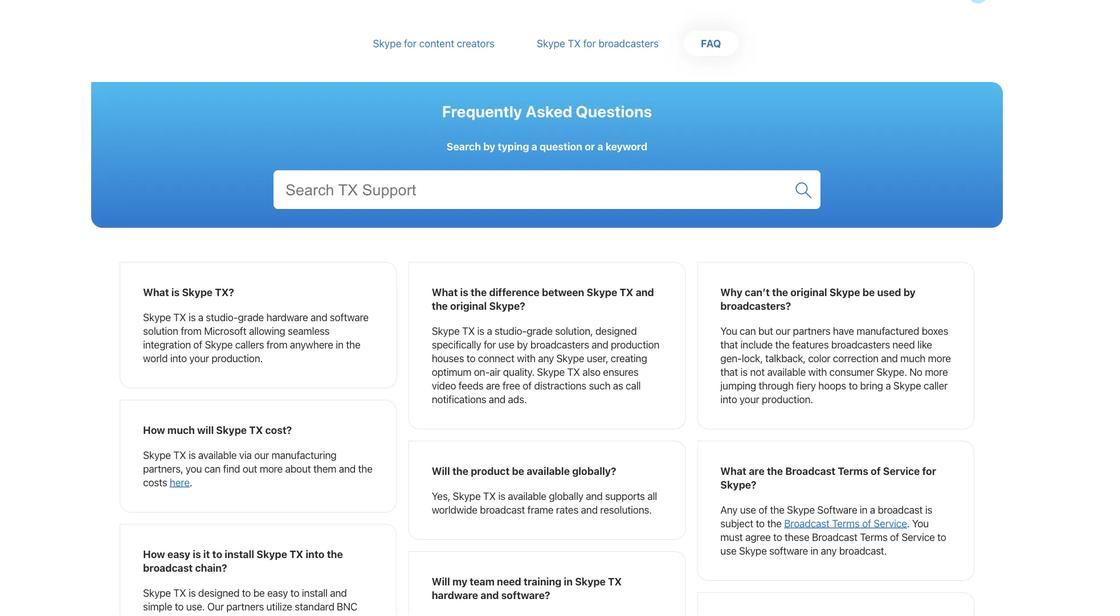 Task type: vqa. For each thing, say whether or not it's contained in the screenshot.
Get early access to the latest Skype innovations with Skype Insider Program . at bottom left
no



Task type: describe. For each thing, give the bounding box(es) containing it.
our inside skype tx is available via our manufacturing partners, you can find out more about them and the costs
[[254, 449, 269, 461]]

in inside the will my team need training in skype tx hardware and software?
[[564, 576, 573, 588]]

can't
[[745, 286, 770, 298]]

1 horizontal spatial from
[[267, 339, 287, 351]]

what for what is the difference between skype tx and the original skype?
[[432, 286, 458, 298]]

such
[[589, 380, 611, 392]]

is inside any use of the skype software in a broadcast is subject to the
[[926, 504, 933, 516]]

. inside how much will skype tx cost? element
[[190, 477, 192, 489]]

more inside skype tx is available via our manufacturing partners, you can find out more about them and the costs
[[260, 463, 283, 475]]

be for why can't the original skype be used by broadcasters?
[[863, 286, 875, 298]]

agree
[[746, 531, 771, 543]]

solution,
[[555, 325, 593, 337]]

tx?
[[215, 286, 234, 298]]

skype tx is available via our manufacturing partners, you can find out more about them and the costs
[[143, 449, 373, 489]]

caller
[[924, 380, 948, 392]]

skype? inside what is the difference between skype tx and the original skype?
[[489, 300, 525, 312]]

grade for allowing
[[238, 311, 264, 323]]

callers
[[235, 339, 264, 351]]

will for will the product be available globally?
[[432, 465, 450, 477]]

embedded
[[217, 614, 266, 616]]

training
[[524, 576, 562, 588]]

the inside 'why can't the original skype be used by broadcasters?'
[[772, 286, 788, 298]]

features
[[792, 339, 829, 351]]

search
[[447, 140, 481, 152]]

available inside skype tx is available via our manufacturing partners, you can find out more about them and the costs
[[198, 449, 237, 461]]

original inside what is the difference between skype tx and the original skype?
[[450, 300, 487, 312]]

questions
[[576, 102, 652, 121]]

you
[[186, 463, 202, 475]]

integration
[[143, 339, 191, 351]]

standard
[[295, 601, 334, 613]]

need inside "you can but our partners have manufactured boxes that include the features broadcasters need like gen-lock, talkback, color correction and much more that is not available with consumer skype. no more jumping through fiery hoops to bring a skype caller into your production."
[[893, 339, 915, 351]]

available inside "you can but our partners have manufactured boxes that include the features broadcasters need like gen-lock, talkback, color correction and much more that is not available with consumer skype. no more jumping through fiery hoops to bring a skype caller into your production."
[[767, 366, 806, 378]]

here .
[[170, 477, 192, 489]]

0 horizontal spatial much
[[167, 424, 195, 436]]

feeds
[[459, 380, 484, 392]]

in inside any use of the skype software in a broadcast is subject to the
[[860, 504, 868, 516]]

partners inside "you can but our partners have manufactured boxes that include the features broadcasters need like gen-lock, talkback, color correction and much more that is not available with consumer skype. no more jumping through fiery hoops to bring a skype caller into your production."
[[793, 325, 831, 337]]

the inside 'skype tx is a studio-grade hardware and software solution from microsoft allowing seamless integration of skype callers from anywhere in the world into your production.'
[[346, 339, 361, 351]]


[[795, 182, 812, 199]]

production
[[611, 339, 660, 351]]

faq link
[[701, 37, 721, 49]]

tx inside skype tx is available via our manufacturing partners, you can find out more about them and the costs
[[173, 449, 186, 461]]

manufacturing
[[272, 449, 337, 461]]

distractions
[[534, 380, 587, 392]]

in inside . you must agree to these broadcast terms of service to use skype software in any broadcast.
[[811, 545, 819, 557]]

be for skype tx is designed to be easy to install and simple to use. our partners utilize standard bnc connectors with embedded audio as well 
[[253, 587, 265, 599]]

terms inside . you must agree to these broadcast terms of service to use skype software in any broadcast.
[[860, 531, 888, 543]]

here link
[[170, 477, 190, 489]]

how much will skype tx cost?
[[143, 424, 292, 436]]

1 horizontal spatial broadcasters
[[599, 37, 659, 49]]

broadcasters for why can't the original skype be used by broadcasters?
[[832, 339, 890, 351]]

ensures
[[603, 366, 639, 378]]

must
[[721, 531, 743, 543]]

service inside what are the broadcast terms of service for skype?
[[883, 465, 920, 477]]

find
[[223, 463, 240, 475]]

what for what is skype tx?
[[143, 286, 169, 298]]

call
[[626, 380, 641, 392]]

correction
[[833, 352, 879, 365]]

but
[[759, 325, 773, 337]]

how much will skype tx cost? element
[[120, 400, 397, 513]]

what for what are the broadcast terms of service for skype?
[[721, 465, 747, 477]]

the inside how easy is it to install skype tx into the broadcast chain?
[[327, 548, 343, 561]]

available inside yes, skype tx is available globally and supports all worldwide broadcast frame rates and resolutions.
[[508, 490, 547, 502]]

how for how much will skype tx cost?
[[143, 424, 165, 436]]

install inside how easy is it to install skype tx into the broadcast chain?
[[225, 548, 254, 561]]

need inside the will my team need training in skype tx hardware and software?
[[497, 576, 521, 588]]

is inside skype tx is designed to be easy to install and simple to use. our partners utilize standard bnc connectors with embedded audio as well
[[189, 587, 196, 599]]

and inside the will my team need training in skype tx hardware and software?
[[481, 589, 499, 602]]

designed inside skype tx is designed to be easy to install and simple to use. our partners utilize standard bnc connectors with embedded audio as well
[[198, 587, 240, 599]]

any
[[721, 504, 738, 516]]

software
[[818, 504, 858, 516]]

your inside "you can but our partners have manufactured boxes that include the features broadcasters need like gen-lock, talkback, color correction and much more that is not available with consumer skype. no more jumping through fiery hoops to bring a skype caller into your production."
[[740, 393, 760, 406]]

will the product be available globally?
[[432, 465, 617, 477]]

cost?
[[265, 424, 292, 436]]

original inside 'why can't the original skype be used by broadcasters?'
[[791, 286, 827, 298]]

are inside what are the broadcast terms of service for skype?
[[749, 465, 765, 477]]

my
[[453, 576, 467, 588]]

world
[[143, 352, 168, 365]]

hoops
[[819, 380, 847, 392]]

creating
[[611, 352, 647, 365]]

manufactured
[[857, 325, 920, 337]]

a inside any use of the skype software in a broadcast is subject to the
[[870, 504, 876, 516]]

tx inside the will my team need training in skype tx hardware and software?
[[608, 576, 622, 588]]

to inside how easy is it to install skype tx into the broadcast chain?
[[212, 548, 222, 561]]

skype inside yes, skype tx is available globally and supports all worldwide broadcast frame rates and resolutions.
[[453, 490, 481, 502]]

with inside skype tx is designed to be easy to install and simple to use. our partners utilize standard bnc connectors with embedded audio as well
[[196, 614, 215, 616]]

bnc
[[337, 601, 357, 613]]

any use of the skype software in a broadcast is subject to the
[[721, 504, 933, 530]]

skype inside any use of the skype software in a broadcast is subject to the
[[787, 504, 815, 516]]

production. inside 'skype tx is a studio-grade hardware and software solution from microsoft allowing seamless integration of skype callers from anywhere in the world into your production.'
[[212, 352, 263, 365]]

service inside . you must agree to these broadcast terms of service to use skype software in any broadcast.
[[902, 531, 935, 543]]

how easy is it to install skype tx into the broadcast chain? element
[[120, 524, 397, 616]]

broadcast for worldwide
[[480, 504, 525, 516]]

of inside skype tx is a studio-grade solution, designed specifically for use by broadcasters and production houses to connect with any skype user, creating optimum on-air quality. skype tx also ensures video feeds are free of distractions such as call notifications and ads.
[[523, 380, 532, 392]]

about
[[285, 463, 311, 475]]

a right typing
[[532, 140, 537, 152]]

0 vertical spatial more
[[928, 352, 951, 365]]

frequently asked questions
[[442, 102, 652, 121]]

skype tx for broadcasters
[[537, 37, 659, 49]]

are inside skype tx is a studio-grade solution, designed specifically for use by broadcasters and production houses to connect with any skype user, creating optimum on-air quality. skype tx also ensures video feeds are free of distractions such as call notifications and ads.
[[486, 380, 500, 392]]

all
[[648, 490, 657, 502]]

will my team need training in skype tx hardware and software?
[[432, 576, 622, 602]]

subject
[[721, 518, 754, 530]]

question
[[540, 140, 583, 152]]

how for how easy is it to install skype tx into the broadcast chain?
[[143, 548, 165, 561]]

have
[[833, 325, 854, 337]]

to inside any use of the skype software in a broadcast is subject to the
[[756, 518, 765, 530]]

frequently asked questions main content
[[0, 19, 1094, 616]]

talkback,
[[766, 352, 806, 365]]

will the product be available globally? element
[[409, 441, 686, 540]]

what are the broadcast terms of service for skype? element
[[697, 441, 975, 581]]

will for will my team need training in skype tx hardware and software?
[[432, 576, 450, 588]]

by inside 'why can't the original skype be used by broadcasters?'
[[904, 286, 916, 298]]

broadcast.
[[839, 545, 887, 557]]

what is skype tx element
[[120, 262, 397, 389]]

and inside 'skype tx is a studio-grade hardware and software solution from microsoft allowing seamless integration of skype callers from anywhere in the world into your production.'
[[311, 311, 327, 323]]

allowing
[[249, 325, 285, 337]]

with inside skype tx is a studio-grade solution, designed specifically for use by broadcasters and production houses to connect with any skype user, creating optimum on-air quality. skype tx also ensures video feeds are free of distractions such as call notifications and ads.
[[517, 352, 536, 365]]

yes,
[[432, 490, 450, 502]]

broadcast terms of service link
[[784, 518, 907, 530]]

is inside "you can but our partners have manufactured boxes that include the features broadcasters need like gen-lock, talkback, color correction and much more that is not available with consumer skype. no more jumping through fiery hoops to bring a skype caller into your production."
[[741, 366, 748, 378]]

into inside 'skype tx is a studio-grade hardware and software solution from microsoft allowing seamless integration of skype callers from anywhere in the world into your production.'
[[170, 352, 187, 365]]

solution
[[143, 325, 178, 337]]

to inside skype tx is a studio-grade solution, designed specifically for use by broadcasters and production houses to connect with any skype user, creating optimum on-air quality. skype tx also ensures video feeds are free of distractions such as call notifications and ads.
[[467, 352, 476, 365]]

asked
[[526, 102, 573, 121]]

software inside 'skype tx is a studio-grade hardware and software solution from microsoft allowing seamless integration of skype callers from anywhere in the world into your production.'
[[330, 311, 369, 323]]

how easy is it to install skype tx into the broadcast chain?
[[143, 548, 343, 574]]

use inside . you must agree to these broadcast terms of service to use skype software in any broadcast.
[[721, 545, 737, 557]]

ads.
[[508, 393, 527, 406]]

utilize
[[266, 601, 292, 613]]

install inside skype tx is designed to be easy to install and simple to use. our partners utilize standard bnc connectors with embedded audio as well
[[302, 587, 328, 599]]

a inside 'skype tx is a studio-grade hardware and software solution from microsoft allowing seamless integration of skype callers from anywhere in the world into your production.'
[[198, 311, 203, 323]]

broadcast inside any use of the skype software in a broadcast is subject to the
[[878, 504, 923, 516]]

hardware inside 'skype tx is a studio-grade hardware and software solution from microsoft allowing seamless integration of skype callers from anywhere in the world into your production.'
[[267, 311, 308, 323]]

via
[[239, 449, 252, 461]]

will
[[197, 424, 214, 436]]

optimum
[[432, 366, 472, 378]]

easy inside how easy is it to install skype tx into the broadcast chain?
[[167, 548, 190, 561]]

as inside skype tx is designed to be easy to install and simple to use. our partners utilize standard bnc connectors with embedded audio as well
[[295, 614, 306, 616]]

what are the broadcast terms of service for skype?
[[721, 465, 937, 491]]

the inside will the product be available globally? element
[[453, 465, 469, 477]]

costs
[[143, 477, 167, 489]]

lock,
[[742, 352, 763, 365]]

partners,
[[143, 463, 183, 475]]



Task type: locate. For each thing, give the bounding box(es) containing it.
any down "broadcast terms of service"
[[821, 545, 837, 557]]

0 horizontal spatial by
[[483, 140, 496, 152]]

can inside "you can but our partners have manufactured boxes that include the features broadcasters need like gen-lock, talkback, color correction and much more that is not available with consumer skype. no more jumping through fiery hoops to bring a skype caller into your production."
[[740, 325, 756, 337]]

grade
[[238, 311, 264, 323], [527, 325, 553, 337]]

keyword
[[606, 140, 648, 152]]

and right "rates"
[[581, 504, 598, 516]]

0 vertical spatial skype?
[[489, 300, 525, 312]]

how inside how much will skype tx cost? element
[[143, 424, 165, 436]]

any inside . you must agree to these broadcast terms of service to use skype software in any broadcast.
[[821, 545, 837, 557]]

why can't the original skype be used by broadcasters?
[[721, 286, 916, 312]]

install up standard at bottom
[[302, 587, 328, 599]]

more up caller at the bottom right of page
[[925, 366, 948, 378]]

0 vertical spatial install
[[225, 548, 254, 561]]

0 vertical spatial any
[[538, 352, 554, 365]]

1 vertical spatial more
[[925, 366, 948, 378]]

Search TX Support text field
[[274, 170, 821, 209]]

0 horizontal spatial you
[[721, 325, 737, 337]]

use inside any use of the skype software in a broadcast is subject to the
[[740, 504, 756, 516]]

2 will from the top
[[432, 576, 450, 588]]

terms
[[838, 465, 869, 477], [832, 518, 860, 530], [860, 531, 888, 543]]

your inside 'skype tx is a studio-grade hardware and software solution from microsoft allowing seamless integration of skype callers from anywhere in the world into your production.'
[[189, 352, 209, 365]]

2 vertical spatial broadcast
[[812, 531, 858, 543]]

broadcast inside what are the broadcast terms of service for skype?
[[786, 465, 836, 477]]

1 horizontal spatial designed
[[596, 325, 637, 337]]

. you must agree to these broadcast terms of service to use skype software in any broadcast.
[[721, 518, 947, 557]]

what is skype tx?
[[143, 286, 234, 298]]

air
[[490, 366, 501, 378]]

2 vertical spatial more
[[260, 463, 283, 475]]

a up connect
[[487, 325, 492, 337]]

1 that from the top
[[721, 339, 738, 351]]

1 vertical spatial be
[[512, 465, 524, 477]]

what is the difference between skype tx and the original skype?
[[432, 286, 654, 312]]

and up skype.
[[881, 352, 898, 365]]

how up partners,
[[143, 424, 165, 436]]

for inside what are the broadcast terms of service for skype?
[[923, 465, 937, 477]]

1 vertical spatial partners
[[226, 601, 264, 613]]

1 vertical spatial that
[[721, 366, 738, 378]]

in inside 'skype tx is a studio-grade hardware and software solution from microsoft allowing seamless integration of skype callers from anywhere in the world into your production.'
[[336, 339, 344, 351]]

1 vertical spatial original
[[450, 300, 487, 312]]

terms up software
[[838, 465, 869, 477]]

like
[[918, 339, 932, 351]]

skype? up any
[[721, 479, 757, 491]]

1 vertical spatial service
[[874, 518, 907, 530]]

the inside what are the broadcast terms of service for skype?
[[767, 465, 783, 477]]

used
[[877, 286, 901, 298]]

anywhere
[[290, 339, 333, 351]]

0 vertical spatial your
[[189, 352, 209, 365]]

notifications
[[432, 393, 486, 406]]

1 horizontal spatial your
[[740, 393, 760, 406]]

frequently
[[442, 102, 522, 121]]

original up specifically
[[450, 300, 487, 312]]

0 vertical spatial easy
[[167, 548, 190, 561]]

by up "quality."
[[517, 339, 528, 351]]

through
[[759, 380, 794, 392]]

1 horizontal spatial are
[[749, 465, 765, 477]]

our inside "you can but our partners have manufactured boxes that include the features broadcasters need like gen-lock, talkback, color correction and much more that is not available with consumer skype. no more jumping through fiery hoops to bring a skype caller into your production."
[[776, 325, 791, 337]]

product
[[471, 465, 510, 477]]

broadcast up simple
[[143, 562, 193, 574]]

available
[[767, 366, 806, 378], [198, 449, 237, 461], [527, 465, 570, 477], [508, 490, 547, 502]]

1 vertical spatial install
[[302, 587, 328, 599]]

quality.
[[503, 366, 535, 378]]

in right "anywhere"
[[336, 339, 344, 351]]

no
[[910, 366, 923, 378]]

partners up features
[[793, 325, 831, 337]]

grade up allowing
[[238, 311, 264, 323]]

that up gen-
[[721, 339, 738, 351]]

broadcasters inside skype tx is a studio-grade solution, designed specifically for use by broadcasters and production houses to connect with any skype user, creating optimum on-air quality. skype tx also ensures video feeds are free of distractions such as call notifications and ads.
[[531, 339, 589, 351]]

supports
[[605, 490, 645, 502]]

much
[[901, 352, 926, 365], [167, 424, 195, 436]]

seamless
[[288, 325, 330, 337]]

into down integration
[[170, 352, 187, 365]]

grade inside skype tx is a studio-grade solution, designed specifically for use by broadcasters and production houses to connect with any skype user, creating optimum on-air quality. skype tx also ensures video feeds are free of distractions such as call notifications and ads.
[[527, 325, 553, 337]]

it
[[203, 548, 210, 561]]

available up find
[[198, 449, 237, 461]]

0 vertical spatial into
[[170, 352, 187, 365]]

need up software?
[[497, 576, 521, 588]]

use.
[[186, 601, 205, 613]]

much left will
[[167, 424, 195, 436]]

0 vertical spatial by
[[483, 140, 496, 152]]

2 vertical spatial use
[[721, 545, 737, 557]]

software down the these
[[770, 545, 808, 557]]

studio- inside 'skype tx is a studio-grade hardware and software solution from microsoft allowing seamless integration of skype callers from anywhere in the world into your production.'
[[206, 311, 238, 323]]

2 that from the top
[[721, 366, 738, 378]]

1 horizontal spatial with
[[517, 352, 536, 365]]

skype inside how easy is it to install skype tx into the broadcast chain?
[[257, 548, 287, 561]]

broadcast
[[480, 504, 525, 516], [878, 504, 923, 516], [143, 562, 193, 574]]

in
[[336, 339, 344, 351], [860, 504, 868, 516], [811, 545, 819, 557], [564, 576, 573, 588]]

from down allowing
[[267, 339, 287, 351]]

a inside skype tx is a studio-grade solution, designed specifically for use by broadcasters and production houses to connect with any skype user, creating optimum on-air quality. skype tx also ensures video feeds are free of distractions such as call notifications and ads.
[[487, 325, 492, 337]]

1 horizontal spatial our
[[776, 325, 791, 337]]

0 horizontal spatial any
[[538, 352, 554, 365]]

broadcast inside how easy is it to install skype tx into the broadcast chain?
[[143, 562, 193, 574]]

is inside how easy is it to install skype tx into the broadcast chain?
[[193, 548, 201, 561]]

0 vertical spatial will
[[432, 465, 450, 477]]

microsoft
[[204, 325, 247, 337]]

0 vertical spatial from
[[181, 325, 202, 337]]

what up solution
[[143, 286, 169, 298]]

2 how from the top
[[143, 548, 165, 561]]

1 horizontal spatial partners
[[793, 325, 831, 337]]

terms down software
[[832, 518, 860, 530]]

more right out
[[260, 463, 283, 475]]

1 horizontal spatial software
[[770, 545, 808, 557]]

skype.
[[877, 366, 907, 378]]

can right the you
[[204, 463, 221, 475]]

1 vertical spatial need
[[497, 576, 521, 588]]

1 vertical spatial are
[[749, 465, 765, 477]]

0 horizontal spatial skype?
[[489, 300, 525, 312]]

1 vertical spatial .
[[907, 518, 910, 530]]

skype inside "you can but our partners have manufactured boxes that include the features broadcasters need like gen-lock, talkback, color correction and much more that is not available with consumer skype. no more jumping through fiery hoops to bring a skype caller into your production."
[[894, 380, 922, 392]]

use down must
[[721, 545, 737, 557]]

0 vertical spatial how
[[143, 424, 165, 436]]

0 vertical spatial production.
[[212, 352, 263, 365]]

what up any
[[721, 465, 747, 477]]

these
[[785, 531, 810, 543]]

with down color
[[808, 366, 827, 378]]

on-
[[474, 366, 490, 378]]

what inside what is the difference between skype tx and the original skype?
[[432, 286, 458, 298]]

install up chain?
[[225, 548, 254, 561]]

0 horizontal spatial use
[[499, 339, 515, 351]]

1 horizontal spatial any
[[821, 545, 837, 557]]

.
[[190, 477, 192, 489], [907, 518, 910, 530]]

0 horizontal spatial as
[[295, 614, 306, 616]]

0 vertical spatial terms
[[838, 465, 869, 477]]

skype for content creators
[[373, 37, 495, 49]]

in down any use of the skype software in a broadcast is subject to the
[[811, 545, 819, 557]]

designed up production
[[596, 325, 637, 337]]

1 horizontal spatial much
[[901, 352, 926, 365]]

0 horizontal spatial software
[[330, 311, 369, 323]]

in right training
[[564, 576, 573, 588]]

0 horizontal spatial are
[[486, 380, 500, 392]]

1 vertical spatial easy
[[267, 587, 288, 599]]

any
[[538, 352, 554, 365], [821, 545, 837, 557]]

worldwide
[[432, 504, 478, 516]]

resolutions.
[[600, 504, 652, 516]]

tx inside what is the difference between skype tx and the original skype?
[[620, 286, 634, 298]]

0 vertical spatial hardware
[[267, 311, 308, 323]]

broadcast up the broadcast. on the right bottom of the page
[[878, 504, 923, 516]]

available up globally at right
[[527, 465, 570, 477]]

be right product
[[512, 465, 524, 477]]

1 horizontal spatial grade
[[527, 325, 553, 337]]

or
[[585, 140, 595, 152]]

a down skype.
[[886, 380, 891, 392]]

is inside what is the difference between skype tx and the original skype?
[[460, 286, 468, 298]]

a
[[532, 140, 537, 152], [598, 140, 603, 152], [198, 311, 203, 323], [487, 325, 492, 337], [886, 380, 891, 392], [870, 504, 876, 516]]

use up connect
[[499, 339, 515, 351]]

1 vertical spatial how
[[143, 548, 165, 561]]

and up bnc
[[330, 587, 347, 599]]

1 vertical spatial terms
[[832, 518, 860, 530]]

is inside 'skype tx is a studio-grade hardware and software solution from microsoft allowing seamless integration of skype callers from anywhere in the world into your production.'
[[189, 311, 196, 323]]

a up broadcast terms of service link
[[870, 504, 876, 516]]

skype inside the will my team need training in skype tx hardware and software?
[[575, 576, 606, 588]]

available down talkback,
[[767, 366, 806, 378]]

audio
[[268, 614, 293, 616]]

2 horizontal spatial broadcasters
[[832, 339, 890, 351]]

and inside what is the difference between skype tx and the original skype?
[[636, 286, 654, 298]]

to inside "you can but our partners have manufactured boxes that include the features broadcasters need like gen-lock, talkback, color correction and much more that is not available with consumer skype. no more jumping through fiery hoops to bring a skype caller into your production."
[[849, 380, 858, 392]]

your
[[189, 352, 209, 365], [740, 393, 760, 406]]

video
[[432, 380, 456, 392]]

designed up our
[[198, 587, 240, 599]]

rates
[[556, 504, 579, 516]]

with inside "you can but our partners have manufactured boxes that include the features broadcasters need like gen-lock, talkback, color correction and much more that is not available with consumer skype. no more jumping through fiery hoops to bring a skype caller into your production."
[[808, 366, 827, 378]]

hardware
[[267, 311, 308, 323], [432, 589, 478, 602]]

software inside . you must agree to these broadcast terms of service to use skype software in any broadcast.
[[770, 545, 808, 557]]

grade down what is the difference between skype tx and the original skype?
[[527, 325, 553, 337]]

2 horizontal spatial be
[[863, 286, 875, 298]]

any up distractions
[[538, 352, 554, 365]]

1 vertical spatial software
[[770, 545, 808, 557]]

partners
[[793, 325, 831, 337], [226, 601, 264, 613]]

as down ensures
[[613, 380, 623, 392]]

from up integration
[[181, 325, 202, 337]]

0 horizontal spatial need
[[497, 576, 521, 588]]

can
[[740, 325, 756, 337], [204, 463, 221, 475]]

by inside skype tx is a studio-grade solution, designed specifically for use by broadcasters and production houses to connect with any skype user, creating optimum on-air quality. skype tx also ensures video feeds are free of distractions such as call notifications and ads.
[[517, 339, 528, 351]]

0 vertical spatial are
[[486, 380, 500, 392]]

what is the difference between skype tx and the original skype? element
[[409, 262, 686, 430]]

skype inside 'why can't the original skype be used by broadcasters?'
[[830, 286, 860, 298]]

and inside skype tx is designed to be easy to install and simple to use. our partners utilize standard bnc connectors with embedded audio as well
[[330, 587, 347, 599]]

terms inside what are the broadcast terms of service for skype?
[[838, 465, 869, 477]]

and down globally?
[[586, 490, 603, 502]]

studio- up 'microsoft'
[[206, 311, 238, 323]]

grade for broadcasters
[[527, 325, 553, 337]]

our
[[207, 601, 224, 613]]

partners up embedded
[[226, 601, 264, 613]]

broadcast inside yes, skype tx is available globally and supports all worldwide broadcast frame rates and resolutions.
[[480, 504, 525, 516]]

broadcasters for what is the difference between skype tx and the original skype?
[[531, 339, 589, 351]]

be up embedded
[[253, 587, 265, 599]]

will up yes,
[[432, 465, 450, 477]]

2 horizontal spatial broadcast
[[878, 504, 923, 516]]

as inside skype tx is a studio-grade solution, designed specifically for use by broadcasters and production houses to connect with any skype user, creating optimum on-air quality. skype tx also ensures video feeds are free of distractions such as call notifications and ads.
[[613, 380, 623, 392]]

1 vertical spatial with
[[808, 366, 827, 378]]

1 how from the top
[[143, 424, 165, 436]]

1 vertical spatial you
[[912, 518, 929, 530]]

well
[[308, 614, 325, 616]]

easy inside skype tx is designed to be easy to install and simple to use. our partners utilize standard bnc connectors with embedded audio as well
[[267, 587, 288, 599]]

0 vertical spatial with
[[517, 352, 536, 365]]

how
[[143, 424, 165, 436], [143, 548, 165, 561]]

a down what is skype tx?
[[198, 311, 203, 323]]

will
[[432, 465, 450, 477], [432, 576, 450, 588]]

0 horizontal spatial install
[[225, 548, 254, 561]]

use inside skype tx is a studio-grade solution, designed specifically for use by broadcasters and production houses to connect with any skype user, creating optimum on-air quality. skype tx also ensures video feeds are free of distractions such as call notifications and ads.
[[499, 339, 515, 351]]

skype? inside what are the broadcast terms of service for skype?
[[721, 479, 757, 491]]

original right can't
[[791, 286, 827, 298]]

0 vertical spatial grade
[[238, 311, 264, 323]]

tx inside 'skype tx is a studio-grade hardware and software solution from microsoft allowing seamless integration of skype callers from anywhere in the world into your production.'
[[173, 311, 186, 323]]

how many skype calls can be made using one skype tx box? element
[[697, 593, 975, 616]]

and right them
[[339, 463, 356, 475]]

studio-
[[206, 311, 238, 323], [495, 325, 527, 337]]

1 vertical spatial grade
[[527, 325, 553, 337]]

hardware inside the will my team need training in skype tx hardware and software?
[[432, 589, 478, 602]]

0 horizontal spatial designed
[[198, 587, 240, 599]]

2 horizontal spatial with
[[808, 366, 827, 378]]

0 vertical spatial be
[[863, 286, 875, 298]]

software?
[[501, 589, 550, 602]]

into down jumping
[[721, 393, 737, 406]]

as left well
[[295, 614, 306, 616]]

you inside "you can but our partners have manufactured boxes that include the features broadcasters need like gen-lock, talkback, color correction and much more that is not available with consumer skype. no more jumping through fiery hoops to bring a skype caller into your production."
[[721, 325, 737, 337]]

are down air
[[486, 380, 500, 392]]

broadcast left frame
[[480, 504, 525, 516]]

broadcast up software
[[786, 465, 836, 477]]

broadcast inside . you must agree to these broadcast terms of service to use skype software in any broadcast.
[[812, 531, 858, 543]]

tx inside skype tx is designed to be easy to install and simple to use. our partners utilize standard bnc connectors with embedded audio as well
[[173, 587, 186, 599]]

2 vertical spatial into
[[306, 548, 325, 561]]

are
[[486, 380, 500, 392], [749, 465, 765, 477]]

0 vertical spatial service
[[883, 465, 920, 477]]

1 horizontal spatial broadcast
[[480, 504, 525, 516]]

1 vertical spatial your
[[740, 393, 760, 406]]

houses
[[432, 352, 464, 365]]

0 vertical spatial broadcast
[[786, 465, 836, 477]]

are up subject
[[749, 465, 765, 477]]

broadcast for the
[[143, 562, 193, 574]]

1 vertical spatial from
[[267, 339, 287, 351]]

skype inside skype tx is available via our manufacturing partners, you can find out more about them and the costs
[[143, 449, 171, 461]]

0 horizontal spatial broadcast
[[143, 562, 193, 574]]

will left my
[[432, 576, 450, 588]]

2 horizontal spatial by
[[904, 286, 916, 298]]

the inside "you can but our partners have manufactured boxes that include the features broadcasters need like gen-lock, talkback, color correction and much more that is not available with consumer skype. no more jumping through fiery hoops to bring a skype caller into your production."
[[776, 339, 790, 351]]

into up standard at bottom
[[306, 548, 325, 561]]

1 vertical spatial much
[[167, 424, 195, 436]]

. inside . you must agree to these broadcast terms of service to use skype software in any broadcast.
[[907, 518, 910, 530]]

how up simple
[[143, 548, 165, 561]]

and down the free
[[489, 393, 506, 406]]

you
[[721, 325, 737, 337], [912, 518, 929, 530]]

1 vertical spatial broadcast
[[784, 518, 830, 530]]

1 horizontal spatial easy
[[267, 587, 288, 599]]

be left used
[[863, 286, 875, 298]]

content
[[419, 37, 454, 49]]

2 vertical spatial by
[[517, 339, 528, 351]]

software
[[330, 311, 369, 323], [770, 545, 808, 557]]

tx inside how easy is it to install skype tx into the broadcast chain?
[[290, 548, 303, 561]]

any inside skype tx is a studio-grade solution, designed specifically for use by broadcasters and production houses to connect with any skype user, creating optimum on-air quality. skype tx also ensures video feeds are free of distractions such as call notifications and ads.
[[538, 352, 554, 365]]

much up no
[[901, 352, 926, 365]]

faq
[[701, 37, 721, 49]]

designed inside skype tx is a studio-grade solution, designed specifically for use by broadcasters and production houses to connect with any skype user, creating optimum on-air quality. skype tx also ensures video feeds are free of distractions such as call notifications and ads.
[[596, 325, 637, 337]]

be inside skype tx is designed to be easy to install and simple to use. our partners utilize standard bnc connectors with embedded audio as well
[[253, 587, 265, 599]]

0 vertical spatial designed
[[596, 325, 637, 337]]

skype inside what is the difference between skype tx and the original skype?
[[587, 286, 617, 298]]

0 vertical spatial much
[[901, 352, 926, 365]]

0 horizontal spatial our
[[254, 449, 269, 461]]

the inside skype tx is available via our manufacturing partners, you can find out more about them and the costs
[[358, 463, 373, 475]]

0 horizontal spatial studio-
[[206, 311, 238, 323]]

1 horizontal spatial be
[[512, 465, 524, 477]]

easy up "utilize"
[[267, 587, 288, 599]]

not
[[750, 366, 765, 378]]

between
[[542, 286, 584, 298]]

grade inside 'skype tx is a studio-grade hardware and software solution from microsoft allowing seamless integration of skype callers from anywhere in the world into your production.'
[[238, 311, 264, 323]]

use up subject
[[740, 504, 756, 516]]

2 horizontal spatial what
[[721, 465, 747, 477]]

your down integration
[[189, 352, 209, 365]]

in up broadcast terms of service link
[[860, 504, 868, 516]]

broadcast down broadcast terms of service link
[[812, 531, 858, 543]]

0 horizontal spatial can
[[204, 463, 221, 475]]

1 will from the top
[[432, 465, 450, 477]]

1 horizontal spatial hardware
[[432, 589, 478, 602]]

1 horizontal spatial production.
[[762, 393, 813, 406]]

0 vertical spatial that
[[721, 339, 738, 351]]

studio- up connect
[[495, 325, 527, 337]]

your down jumping
[[740, 393, 760, 406]]

by right used
[[904, 286, 916, 298]]

2 vertical spatial with
[[196, 614, 215, 616]]

software up "anywhere"
[[330, 311, 369, 323]]

studio- for microsoft
[[206, 311, 238, 323]]

what inside what are the broadcast terms of service for skype?
[[721, 465, 747, 477]]

production. inside "you can but our partners have manufactured boxes that include the features broadcasters need like gen-lock, talkback, color correction and much more that is not available with consumer skype. no more jumping through fiery hoops to bring a skype caller into your production."
[[762, 393, 813, 406]]

and up production
[[636, 286, 654, 298]]

and down team
[[481, 589, 499, 602]]

our right via at left
[[254, 449, 269, 461]]

search by typing a question or a keyword
[[447, 140, 648, 152]]

more
[[928, 352, 951, 365], [925, 366, 948, 378], [260, 463, 283, 475]]

1 vertical spatial can
[[204, 463, 221, 475]]

1 horizontal spatial install
[[302, 587, 328, 599]]

of inside any use of the skype software in a broadcast is subject to the
[[759, 504, 768, 516]]

of inside . you must agree to these broadcast terms of service to use skype software in any broadcast.
[[890, 531, 899, 543]]

be
[[863, 286, 875, 298], [512, 465, 524, 477], [253, 587, 265, 599]]

into inside how easy is it to install skype tx into the broadcast chain?
[[306, 548, 325, 561]]

a right or
[[598, 140, 603, 152]]

with
[[517, 352, 536, 365], [808, 366, 827, 378], [196, 614, 215, 616]]

what inside the what is skype tx element
[[143, 286, 169, 298]]

of inside 'skype tx is a studio-grade hardware and software solution from microsoft allowing seamless integration of skype callers from anywhere in the world into your production.'
[[193, 339, 202, 351]]

terms up the broadcast. on the right bottom of the page
[[860, 531, 888, 543]]

skype inside . you must agree to these broadcast terms of service to use skype software in any broadcast.
[[739, 545, 767, 557]]

is inside skype tx is available via our manufacturing partners, you can find out more about them and the costs
[[189, 449, 196, 461]]

hardware down my
[[432, 589, 478, 602]]

free
[[503, 380, 520, 392]]

and inside "you can but our partners have manufactured boxes that include the features broadcasters need like gen-lock, talkback, color correction and much more that is not available with consumer skype. no more jumping through fiery hoops to bring a skype caller into your production."
[[881, 352, 898, 365]]

broadcast up the these
[[784, 518, 830, 530]]

creators
[[457, 37, 495, 49]]

1 horizontal spatial studio-
[[495, 325, 527, 337]]

broadcast terms of service
[[784, 518, 907, 530]]

can up "include"
[[740, 325, 756, 337]]

bring
[[860, 380, 883, 392]]

studio- for by
[[495, 325, 527, 337]]

production. down callers
[[212, 352, 263, 365]]

with down use.
[[196, 614, 215, 616]]

2 horizontal spatial use
[[740, 504, 756, 516]]

what up specifically
[[432, 286, 458, 298]]

our right the but
[[776, 325, 791, 337]]

skype tx for broadcasters link
[[537, 37, 659, 49]]

here
[[170, 477, 190, 489]]

1 vertical spatial production.
[[762, 393, 813, 406]]

1 vertical spatial our
[[254, 449, 269, 461]]

with up "quality."
[[517, 352, 536, 365]]

of inside what are the broadcast terms of service for skype?
[[871, 465, 881, 477]]

production. down through
[[762, 393, 813, 406]]

for inside skype tx is a studio-grade solution, designed specifically for use by broadcasters and production houses to connect with any skype user, creating optimum on-air quality. skype tx also ensures video feeds are free of distractions such as call notifications and ads.
[[484, 339, 496, 351]]

1 vertical spatial by
[[904, 286, 916, 298]]

is inside skype tx is a studio-grade solution, designed specifically for use by broadcasters and production houses to connect with any skype user, creating optimum on-air quality. skype tx also ensures video feeds are free of distractions such as call notifications and ads.
[[477, 325, 485, 337]]

1 vertical spatial designed
[[198, 587, 240, 599]]

skype for content creators link
[[373, 37, 495, 49]]

tx inside yes, skype tx is available globally and supports all worldwide broadcast frame rates and resolutions.
[[483, 490, 496, 502]]

into inside "you can but our partners have manufactured boxes that include the features broadcasters need like gen-lock, talkback, color correction and much more that is not available with consumer skype. no more jumping through fiery hoops to bring a skype caller into your production."
[[721, 393, 737, 406]]

skype inside skype tx is designed to be easy to install and simple to use. our partners utilize standard bnc connectors with embedded audio as well
[[143, 587, 171, 599]]

0 horizontal spatial grade
[[238, 311, 264, 323]]

broadcasters
[[599, 37, 659, 49], [531, 339, 589, 351], [832, 339, 890, 351]]

chain?
[[195, 562, 227, 574]]

hardware up allowing
[[267, 311, 308, 323]]

more down 'like'
[[928, 352, 951, 365]]

will inside the will my team need training in skype tx hardware and software?
[[432, 576, 450, 588]]

0 horizontal spatial production.
[[212, 352, 263, 365]]

why can't the original skype be used by broadcasters? element
[[697, 262, 975, 430]]

and inside skype tx is available via our manufacturing partners, you can find out more about them and the costs
[[339, 463, 356, 475]]

that down gen-
[[721, 366, 738, 378]]

easy left it
[[167, 548, 190, 561]]

what
[[143, 286, 169, 298], [432, 286, 458, 298], [721, 465, 747, 477]]

skype? down difference
[[489, 300, 525, 312]]

0 vertical spatial use
[[499, 339, 515, 351]]

by left typing
[[483, 140, 496, 152]]

and up "user,"
[[592, 339, 609, 351]]

globally
[[549, 490, 584, 502]]

much inside "you can but our partners have manufactured boxes that include the features broadcasters need like gen-lock, talkback, color correction and much more that is not available with consumer skype. no more jumping through fiery hoops to bring a skype caller into your production."
[[901, 352, 926, 365]]

and up seamless
[[311, 311, 327, 323]]

jumping
[[721, 380, 756, 392]]

available up frame
[[508, 490, 547, 502]]

frame
[[528, 504, 554, 516]]

need down manufactured
[[893, 339, 915, 351]]

specifically
[[432, 339, 481, 351]]

0 horizontal spatial be
[[253, 587, 265, 599]]



